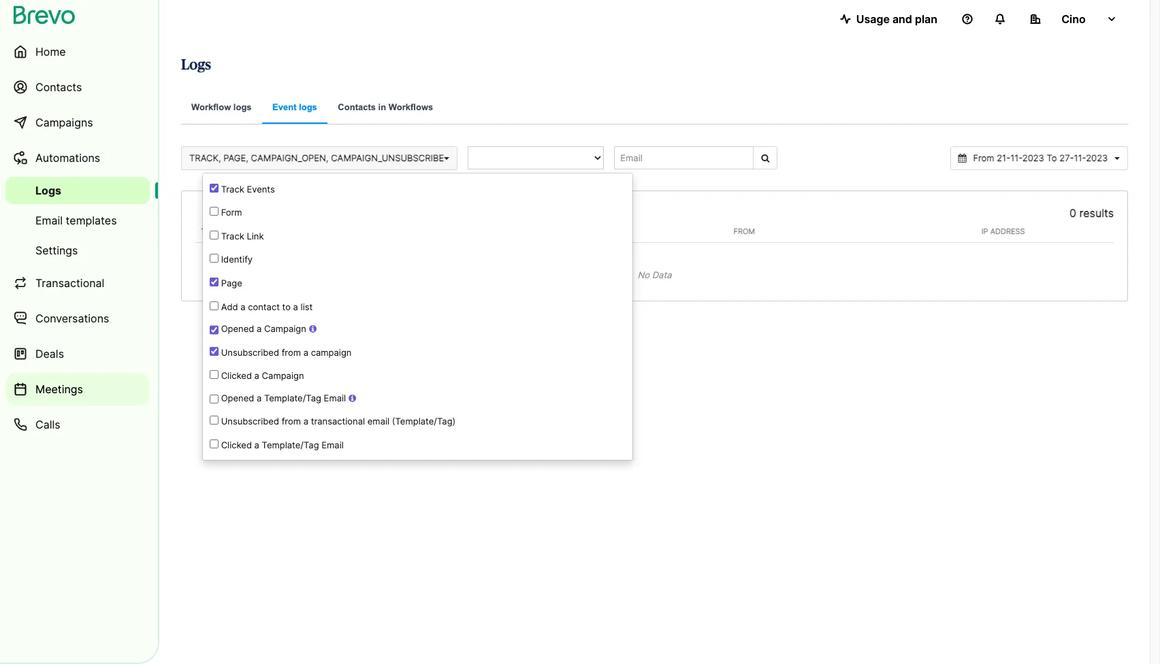 Task type: describe. For each thing, give the bounding box(es) containing it.
a down opened a template/tag email
[[255, 440, 260, 451]]

track link link
[[203, 224, 633, 248]]

clicked for clicked a campaign
[[221, 371, 252, 382]]

workflow logs
[[191, 102, 252, 112]]

deals
[[35, 347, 64, 361]]

automations
[[35, 151, 100, 165]]

transactional
[[311, 417, 365, 427]]

template/tag for clicked
[[262, 440, 319, 451]]

unsubscribed from a campaign
[[219, 347, 352, 358]]

email templates
[[35, 214, 117, 228]]

0
[[1070, 206, 1077, 220]]

page link
[[203, 271, 633, 295]]

templates
[[66, 214, 117, 228]]

list
[[301, 302, 313, 312]]

track, page, campaign_open, campaign_unsubscribe
[[189, 153, 444, 164]]

calls link
[[5, 409, 150, 441]]

0 vertical spatial email
[[35, 214, 63, 228]]

usage
[[857, 12, 890, 26]]

cino
[[1062, 12, 1087, 26]]

cino button
[[1020, 5, 1129, 33]]

clicked a campaign link
[[203, 364, 633, 388]]

a down the clicked a campaign
[[257, 393, 262, 404]]

settings link
[[5, 237, 150, 264]]

meetings
[[35, 383, 83, 397]]

in
[[379, 102, 386, 112]]

add a contact to a list
[[219, 302, 313, 312]]

identify link
[[203, 248, 633, 271]]

calls
[[35, 418, 60, 432]]

opened a campaign link
[[203, 318, 633, 340]]

email
[[368, 417, 390, 427]]

(template/tag)
[[392, 417, 456, 427]]

campaign for clicked a campaign
[[262, 371, 304, 382]]

0 horizontal spatial logs
[[35, 184, 61, 198]]

a right add on the top left of the page
[[241, 302, 246, 312]]

form
[[219, 207, 242, 218]]

unsubscribed from a transactional email (template/tag)
[[219, 417, 456, 427]]

Email search field
[[615, 146, 754, 170]]

ip
[[982, 227, 989, 236]]

home link
[[5, 35, 150, 68]]

usage and plan
[[857, 12, 938, 26]]

track events link
[[203, 177, 633, 201]]

opened for opened a campaign
[[221, 324, 254, 335]]

no data
[[638, 270, 672, 281]]

ip address
[[982, 227, 1026, 236]]

automations link
[[5, 142, 150, 174]]

contacts for contacts
[[35, 80, 82, 94]]

a up opened a template/tag email
[[255, 371, 260, 382]]

unsubscribed for unsubscribed from a campaign
[[221, 347, 279, 358]]

email for clicked a template/tag email
[[322, 440, 344, 451]]

to
[[282, 302, 291, 312]]

workflow
[[191, 102, 231, 112]]

email for opened a template/tag email
[[324, 393, 346, 404]]

campaign_unsubscribe
[[331, 153, 444, 164]]

type
[[201, 227, 220, 236]]

data
[[653, 270, 672, 281]]

opened a campaign
[[219, 324, 307, 335]]

unsubscribed from a transactional email (template/tag) link
[[203, 410, 633, 433]]



Task type: vqa. For each thing, say whether or not it's contained in the screenshot.
Unsubscribed from a transactional email (Template/Tag) at bottom
yes



Task type: locate. For each thing, give the bounding box(es) containing it.
track left link
[[221, 231, 244, 242]]

no
[[638, 270, 650, 281]]

track,
[[189, 153, 221, 164]]

workflow logs link
[[181, 93, 262, 125]]

1 unsubscribed from the top
[[221, 347, 279, 358]]

from down opened a campaign
[[282, 347, 301, 358]]

event
[[273, 102, 297, 112]]

event logs
[[273, 102, 317, 112]]

and
[[893, 12, 913, 26]]

logs down the automations
[[35, 184, 61, 198]]

opened down the clicked a campaign
[[221, 393, 254, 404]]

event logs link
[[262, 93, 328, 124]]

clicked a campaign
[[219, 371, 304, 382]]

clicked a template/tag email link
[[203, 433, 633, 457]]

1 vertical spatial campaign
[[262, 371, 304, 382]]

clicked a template/tag email
[[219, 440, 344, 451]]

None checkbox
[[210, 207, 219, 216], [210, 231, 219, 240], [210, 278, 219, 287], [210, 302, 219, 310], [210, 325, 219, 336], [210, 371, 219, 380], [210, 417, 219, 425], [210, 207, 219, 216], [210, 231, 219, 240], [210, 278, 219, 287], [210, 302, 219, 310], [210, 325, 219, 336], [210, 371, 219, 380], [210, 417, 219, 425]]

campaigns link
[[5, 106, 150, 139]]

1 logs from the left
[[234, 102, 252, 112]]

1 vertical spatial email
[[324, 393, 346, 404]]

0 vertical spatial from
[[282, 347, 301, 358]]

plan
[[916, 12, 938, 26]]

campaign for opened a campaign
[[264, 324, 307, 335]]

add
[[221, 302, 238, 312]]

1 vertical spatial clicked
[[221, 440, 252, 451]]

campaign up opened a template/tag email
[[262, 371, 304, 382]]

email templates link
[[5, 207, 150, 234]]

a
[[241, 302, 246, 312], [293, 302, 298, 312], [257, 324, 262, 335], [304, 347, 309, 358], [255, 371, 260, 382], [257, 393, 262, 404], [304, 417, 309, 427], [255, 440, 260, 451]]

form link
[[203, 201, 633, 224]]

from down opened a template/tag email
[[282, 417, 301, 427]]

events
[[247, 184, 275, 195]]

None checkbox
[[210, 184, 219, 193], [210, 254, 219, 263], [210, 347, 219, 356], [210, 394, 219, 405], [210, 440, 219, 449], [210, 184, 219, 193], [210, 254, 219, 263], [210, 347, 219, 356], [210, 394, 219, 405], [210, 440, 219, 449]]

from inside unsubscribed from a campaign link
[[282, 347, 301, 358]]

contacts link
[[5, 71, 150, 104]]

page,
[[224, 153, 249, 164]]

campaign
[[264, 324, 307, 335], [262, 371, 304, 382]]

2 from from the top
[[282, 417, 301, 427]]

email down unsubscribed from a transactional email (template/tag)
[[322, 440, 344, 451]]

0 vertical spatial opened
[[221, 324, 254, 335]]

deals link
[[5, 338, 150, 371]]

info circle image
[[349, 394, 357, 403]]

transactional
[[35, 277, 104, 290]]

track for link
[[221, 231, 244, 242]]

template/tag for opened
[[264, 393, 322, 404]]

logs for event logs
[[299, 102, 317, 112]]

template/tag down the clicked a campaign
[[264, 393, 322, 404]]

clicked
[[221, 371, 252, 382], [221, 440, 252, 451]]

from for transactional
[[282, 417, 301, 427]]

0 vertical spatial campaign
[[264, 324, 307, 335]]

meetings link
[[5, 373, 150, 406]]

track, page, campaign_open, campaign_unsubscribe button
[[181, 146, 458, 170]]

0 vertical spatial track
[[221, 184, 244, 195]]

0 vertical spatial logs
[[181, 58, 211, 72]]

address
[[991, 227, 1026, 236]]

home
[[35, 45, 66, 59]]

usage and plan button
[[830, 5, 949, 33]]

campaigns
[[35, 116, 93, 129]]

1 vertical spatial unsubscribed
[[221, 417, 279, 427]]

1 track from the top
[[221, 184, 244, 195]]

from
[[282, 347, 301, 358], [282, 417, 301, 427]]

track link
[[219, 231, 264, 242]]

contacts in workflows link
[[328, 93, 444, 125]]

workflows
[[389, 102, 433, 112]]

1 vertical spatial opened
[[221, 393, 254, 404]]

conversations link
[[5, 303, 150, 335]]

add a contact to a list link
[[203, 295, 633, 318]]

contacts for contacts in workflows
[[338, 102, 376, 112]]

logs right workflow
[[234, 102, 252, 112]]

2 track from the top
[[221, 231, 244, 242]]

clicked down opened a template/tag email
[[221, 440, 252, 451]]

unsubscribed up clicked a template/tag email
[[221, 417, 279, 427]]

contacts up the campaigns
[[35, 80, 82, 94]]

template/tag down opened a template/tag email
[[262, 440, 319, 451]]

0 horizontal spatial contacts
[[35, 80, 82, 94]]

email up settings
[[35, 214, 63, 228]]

a right to in the left of the page
[[293, 302, 298, 312]]

1 opened from the top
[[221, 324, 254, 335]]

logs
[[234, 102, 252, 112], [299, 102, 317, 112]]

track events
[[219, 184, 275, 195]]

opened
[[221, 324, 254, 335], [221, 393, 254, 404]]

1 vertical spatial template/tag
[[262, 440, 319, 451]]

2 clicked from the top
[[221, 440, 252, 451]]

calendar image
[[959, 154, 967, 163]]

opened for opened a template/tag email
[[221, 393, 254, 404]]

1 vertical spatial logs
[[35, 184, 61, 198]]

conversations
[[35, 312, 109, 326]]

unsubscribed for unsubscribed from a transactional email (template/tag)
[[221, 417, 279, 427]]

logs for workflow logs
[[234, 102, 252, 112]]

from
[[734, 227, 756, 236]]

2 opened from the top
[[221, 393, 254, 404]]

None text field
[[970, 152, 1113, 165]]

contacts in workflows
[[338, 102, 433, 112]]

from inside unsubscribed from a transactional email (template/tag) link
[[282, 417, 301, 427]]

template/tag
[[264, 393, 322, 404], [262, 440, 319, 451]]

0 vertical spatial contacts
[[35, 80, 82, 94]]

a left campaign
[[304, 347, 309, 358]]

campaign
[[311, 347, 352, 358]]

logs link
[[5, 177, 150, 204]]

0  results
[[1070, 206, 1115, 220]]

logs
[[181, 58, 211, 72], [35, 184, 61, 198]]

0 vertical spatial template/tag
[[264, 393, 322, 404]]

info circle image
[[309, 325, 317, 334]]

1 horizontal spatial logs
[[181, 58, 211, 72]]

contacts left 'in'
[[338, 102, 376, 112]]

unsubscribed up the clicked a campaign
[[221, 347, 279, 358]]

1 from from the top
[[282, 347, 301, 358]]

opened a template/tag email link
[[203, 388, 633, 410]]

campaign down to in the left of the page
[[264, 324, 307, 335]]

track up "form"
[[221, 184, 244, 195]]

email
[[35, 214, 63, 228], [324, 393, 346, 404], [322, 440, 344, 451]]

1 vertical spatial from
[[282, 417, 301, 427]]

campaign_open,
[[251, 153, 329, 164]]

identify
[[219, 254, 253, 265]]

contact
[[248, 302, 280, 312]]

track for events
[[221, 184, 244, 195]]

0 horizontal spatial logs
[[234, 102, 252, 112]]

1 clicked from the top
[[221, 371, 252, 382]]

link
[[247, 231, 264, 242]]

0 vertical spatial clicked
[[221, 371, 252, 382]]

email left info circle image on the left of the page
[[324, 393, 346, 404]]

opened down add on the top left of the page
[[221, 324, 254, 335]]

page
[[219, 278, 242, 289]]

a left transactional
[[304, 417, 309, 427]]

from for campaign
[[282, 347, 301, 358]]

results
[[1080, 206, 1115, 220]]

contacts
[[35, 80, 82, 94], [338, 102, 376, 112]]

1 horizontal spatial contacts
[[338, 102, 376, 112]]

0 vertical spatial unsubscribed
[[221, 347, 279, 358]]

logs right event
[[299, 102, 317, 112]]

clicked up opened a template/tag email
[[221, 371, 252, 382]]

logs up workflow
[[181, 58, 211, 72]]

settings
[[35, 244, 78, 258]]

1 vertical spatial contacts
[[338, 102, 376, 112]]

2 vertical spatial email
[[322, 440, 344, 451]]

clicked for clicked a template/tag email
[[221, 440, 252, 451]]

1 vertical spatial track
[[221, 231, 244, 242]]

search image
[[762, 154, 770, 163]]

transactional link
[[5, 267, 150, 300]]

2 unsubscribed from the top
[[221, 417, 279, 427]]

1 horizontal spatial logs
[[299, 102, 317, 112]]

unsubscribed from a campaign link
[[203, 340, 633, 364]]

2 logs from the left
[[299, 102, 317, 112]]

opened a template/tag email
[[219, 393, 346, 404]]

unsubscribed
[[221, 347, 279, 358], [221, 417, 279, 427]]

a down contact
[[257, 324, 262, 335]]

track
[[221, 184, 244, 195], [221, 231, 244, 242]]



